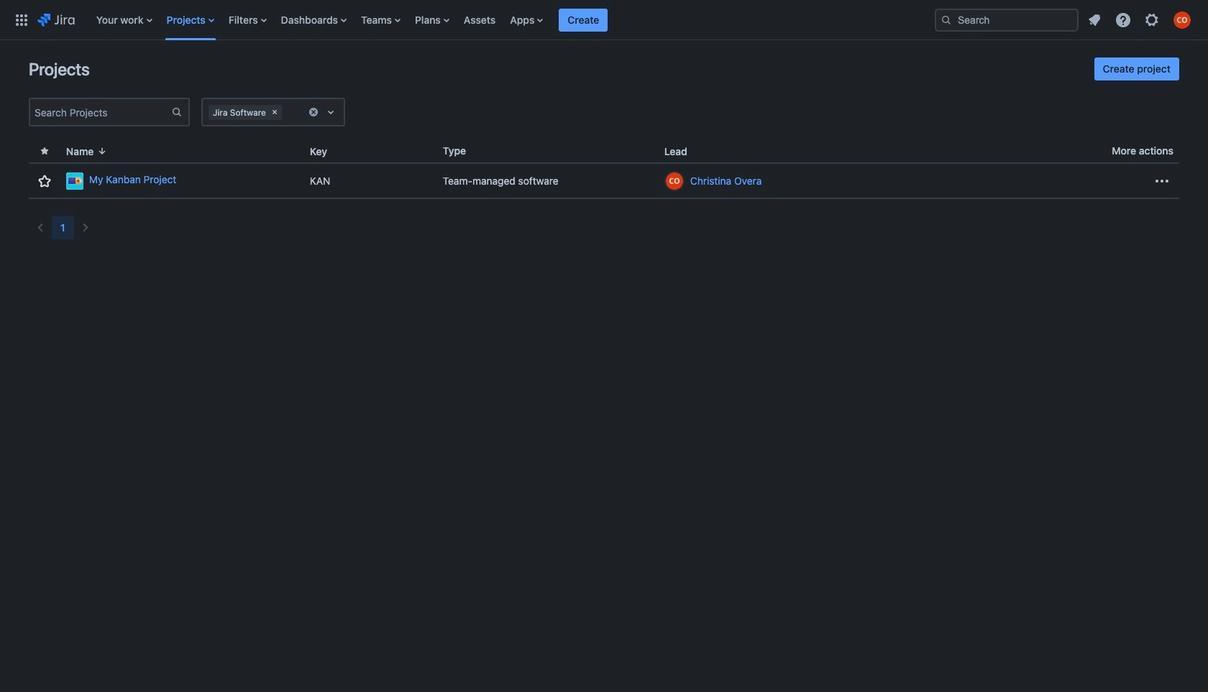 Task type: locate. For each thing, give the bounding box(es) containing it.
search image
[[941, 14, 952, 26]]

open image
[[322, 104, 340, 121]]

None search field
[[935, 8, 1079, 31]]

more image
[[1154, 172, 1171, 190]]

next image
[[77, 219, 94, 237]]

group
[[1095, 58, 1180, 81]]

jira image
[[37, 11, 75, 28], [37, 11, 75, 28]]

1 horizontal spatial list
[[1082, 7, 1200, 33]]

list
[[89, 0, 924, 40], [1082, 7, 1200, 33]]

clear image
[[269, 106, 280, 118]]

banner
[[0, 0, 1208, 40]]

list item
[[559, 0, 608, 40]]

Search Projects text field
[[30, 102, 171, 122]]



Task type: vqa. For each thing, say whether or not it's contained in the screenshot.
Notifications image
yes



Task type: describe. For each thing, give the bounding box(es) containing it.
your profile and settings image
[[1174, 11, 1191, 28]]

Search field
[[935, 8, 1079, 31]]

appswitcher icon image
[[13, 11, 30, 28]]

star my kanban project image
[[36, 172, 53, 190]]

notifications image
[[1086, 11, 1103, 28]]

previous image
[[32, 219, 49, 237]]

0 horizontal spatial list
[[89, 0, 924, 40]]

clear image
[[308, 106, 319, 118]]

Choose Jira products text field
[[285, 105, 287, 119]]

help image
[[1115, 11, 1132, 28]]

primary element
[[9, 0, 924, 40]]

settings image
[[1144, 11, 1161, 28]]



